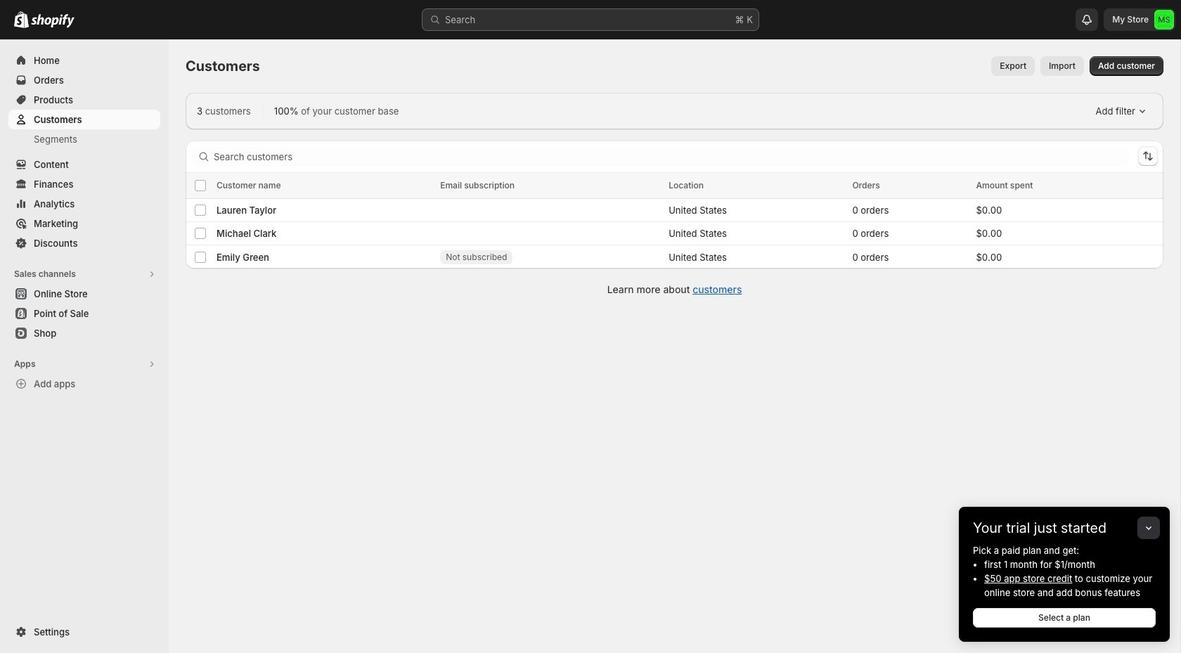 Task type: vqa. For each thing, say whether or not it's contained in the screenshot.
leftmost Shopify image
yes



Task type: describe. For each thing, give the bounding box(es) containing it.
my store image
[[1154, 10, 1174, 30]]

Search customers text field
[[214, 147, 1130, 166]]

shopify image
[[31, 14, 75, 28]]



Task type: locate. For each thing, give the bounding box(es) containing it.
shopify image
[[14, 11, 29, 28]]



